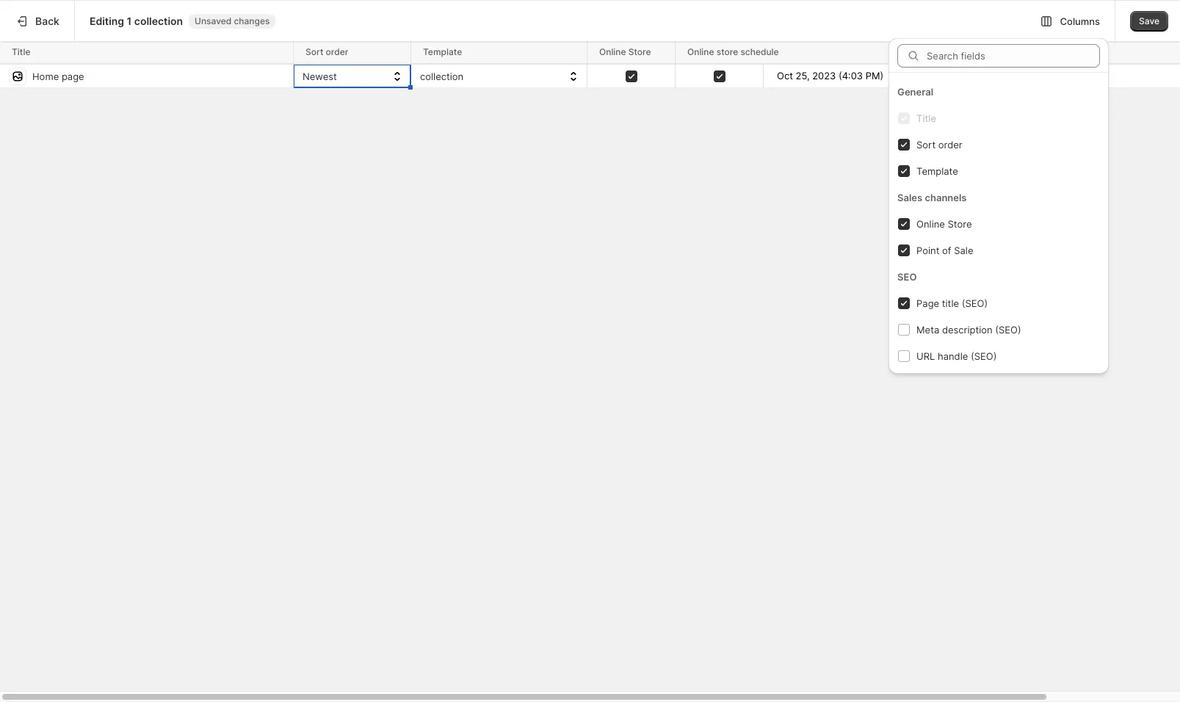Task type: describe. For each thing, give the bounding box(es) containing it.
page inside row
[[1040, 46, 1062, 57]]

url handle (seo)
[[917, 350, 997, 362]]

online inside button
[[917, 218, 946, 230]]

sale inside row
[[987, 46, 1005, 57]]

back link
[[0, 1, 74, 41]]

sort order column header
[[294, 41, 414, 65]]

changes
[[234, 15, 270, 26]]

sales
[[898, 191, 923, 203]]

unsaved changes
[[195, 15, 270, 26]]

1 horizontal spatial online
[[688, 46, 715, 57]]

online store inside button
[[917, 218, 972, 230]]

sort inside sort order button
[[917, 138, 936, 150]]

handle
[[938, 350, 969, 362]]

(seo) inside editing 1 collection grid
[[1082, 46, 1107, 57]]

meta description (seo)
[[917, 324, 1022, 335]]

back
[[35, 14, 59, 27]]

online store column header
[[588, 41, 678, 65]]

sort order inside sort order column header
[[306, 46, 349, 57]]

unsaved
[[195, 15, 232, 26]]

point inside row
[[952, 46, 974, 57]]

(seo) for url handle (seo) button
[[971, 350, 997, 362]]

sort inside sort order column header
[[306, 46, 324, 57]]

meta
[[917, 324, 940, 335]]

title inside column header
[[12, 46, 30, 57]]

columns button
[[1033, 8, 1109, 34]]

online store inside column header
[[600, 46, 651, 57]]

seo
[[898, 271, 917, 283]]

title button
[[898, 105, 1101, 131]]

point of sale button
[[898, 237, 1101, 263]]

title inside button
[[917, 112, 937, 124]]

collection inside row
[[420, 70, 464, 82]]

home link
[[9, 53, 168, 73]]

Search fields text field
[[927, 44, 1101, 67]]

online store button
[[898, 210, 1101, 237]]

template inside button
[[917, 165, 959, 177]]

description
[[943, 324, 993, 335]]

editing
[[90, 14, 124, 27]]

columns
[[1061, 15, 1101, 27]]



Task type: vqa. For each thing, say whether or not it's contained in the screenshot.
Meta
yes



Task type: locate. For each thing, give the bounding box(es) containing it.
row
[[0, 41, 1181, 65], [0, 64, 1181, 90]]

sort up sales channels at the top right of the page
[[917, 138, 936, 150]]

channels
[[925, 191, 967, 203]]

collection
[[134, 14, 183, 27], [420, 70, 464, 82]]

title
[[12, 46, 30, 57], [917, 112, 937, 124]]

online store
[[600, 46, 651, 57], [917, 218, 972, 230]]

point of sale
[[952, 46, 1005, 57], [917, 244, 974, 256]]

0 vertical spatial collection
[[134, 14, 183, 27]]

template
[[423, 46, 462, 57], [917, 165, 959, 177]]

meta description (seo) button
[[898, 316, 1101, 343]]

order inside button
[[939, 138, 963, 150]]

sort up newest
[[306, 46, 324, 57]]

1 horizontal spatial sale
[[987, 46, 1005, 57]]

1 vertical spatial of
[[943, 244, 952, 256]]

page inside button
[[917, 297, 940, 309]]

0 horizontal spatial sale
[[955, 244, 974, 256]]

1 horizontal spatial online store
[[917, 218, 972, 230]]

order up newest
[[326, 46, 349, 57]]

url
[[917, 350, 936, 362]]

save
[[1140, 15, 1160, 26]]

0 vertical spatial sort
[[306, 46, 324, 57]]

general
[[898, 86, 934, 97]]

url handle (seo) button
[[898, 343, 1101, 369]]

0 vertical spatial store
[[629, 46, 651, 57]]

1 vertical spatial title
[[942, 297, 960, 309]]

title down general
[[917, 112, 937, 124]]

of down channels
[[943, 244, 952, 256]]

0 vertical spatial of
[[976, 46, 985, 57]]

collection right 1
[[134, 14, 183, 27]]

1 vertical spatial collection
[[420, 70, 464, 82]]

online store schedule
[[688, 46, 779, 57]]

1 horizontal spatial page title (seo)
[[1040, 46, 1107, 57]]

page title (seo) button
[[898, 290, 1101, 316]]

editing 1 collection
[[90, 14, 183, 27]]

of inside point of sale button
[[943, 244, 952, 256]]

sale down online store button
[[955, 244, 974, 256]]

0 horizontal spatial template
[[423, 46, 462, 57]]

0 horizontal spatial store
[[629, 46, 651, 57]]

sort order button
[[898, 131, 1101, 158]]

(seo) for meta description (seo) button
[[996, 324, 1022, 335]]

0 vertical spatial template
[[423, 46, 462, 57]]

0 vertical spatial sort order
[[306, 46, 349, 57]]

1 horizontal spatial order
[[939, 138, 963, 150]]

page down the columns 'dropdown button'
[[1040, 46, 1062, 57]]

collection down template column header
[[420, 70, 464, 82]]

template inside column header
[[423, 46, 462, 57]]

point of sale up title button
[[952, 46, 1005, 57]]

title down the columns 'dropdown button'
[[1064, 46, 1080, 57]]

1 horizontal spatial template
[[917, 165, 959, 177]]

2 horizontal spatial online
[[917, 218, 946, 230]]

1 vertical spatial point of sale
[[917, 244, 974, 256]]

page title (seo) down the columns 'dropdown button'
[[1040, 46, 1107, 57]]

1 horizontal spatial of
[[976, 46, 985, 57]]

point inside button
[[917, 244, 940, 256]]

sale
[[987, 46, 1005, 57], [955, 244, 974, 256]]

1 vertical spatial page
[[917, 297, 940, 309]]

of up title button
[[976, 46, 985, 57]]

0 horizontal spatial title
[[12, 46, 30, 57]]

store
[[629, 46, 651, 57], [948, 218, 972, 230]]

page title (seo) inside editing 1 collection grid
[[1040, 46, 1107, 57]]

0 horizontal spatial page title (seo)
[[917, 297, 988, 309]]

title inside row
[[1064, 46, 1080, 57]]

1
[[127, 14, 132, 27]]

1 horizontal spatial title
[[917, 112, 937, 124]]

order
[[326, 46, 349, 57], [939, 138, 963, 150]]

0 vertical spatial page
[[1040, 46, 1062, 57]]

2 row from the top
[[0, 64, 1181, 90]]

1 row from the top
[[0, 41, 1181, 65]]

0 horizontal spatial online store
[[600, 46, 651, 57]]

1 vertical spatial order
[[939, 138, 963, 150]]

0 horizontal spatial collection
[[134, 14, 183, 27]]

1 horizontal spatial store
[[948, 218, 972, 230]]

(seo) down meta description (seo) on the right top of page
[[971, 350, 997, 362]]

1 horizontal spatial collection
[[420, 70, 464, 82]]

title up "description"
[[942, 297, 960, 309]]

sort order up channels
[[917, 138, 963, 150]]

(seo)
[[1082, 46, 1107, 57], [962, 297, 988, 309], [996, 324, 1022, 335], [971, 350, 997, 362]]

title column header
[[0, 41, 296, 65]]

page up meta
[[917, 297, 940, 309]]

(seo) up meta description (seo) on the right top of page
[[962, 297, 988, 309]]

1 vertical spatial online store
[[917, 218, 972, 230]]

sort
[[306, 46, 324, 57], [917, 138, 936, 150]]

0 horizontal spatial online
[[600, 46, 626, 57]]

1 vertical spatial page title (seo)
[[917, 297, 988, 309]]

page title (seo) up "description"
[[917, 297, 988, 309]]

0 horizontal spatial of
[[943, 244, 952, 256]]

row containing newest
[[0, 64, 1181, 90]]

0 vertical spatial title
[[12, 46, 30, 57]]

store inside button
[[948, 218, 972, 230]]

home
[[35, 57, 62, 69]]

online
[[600, 46, 626, 57], [688, 46, 715, 57], [917, 218, 946, 230]]

0 vertical spatial point
[[952, 46, 974, 57]]

point
[[952, 46, 974, 57], [917, 244, 940, 256]]

newest
[[303, 70, 337, 82]]

0 horizontal spatial page
[[917, 297, 940, 309]]

template button
[[898, 158, 1101, 184]]

0 horizontal spatial order
[[326, 46, 349, 57]]

of
[[976, 46, 985, 57], [943, 244, 952, 256]]

of inside row
[[976, 46, 985, 57]]

online inside column header
[[600, 46, 626, 57]]

title inside 'page title (seo)' button
[[942, 297, 960, 309]]

sale inside button
[[955, 244, 974, 256]]

page
[[1040, 46, 1062, 57], [917, 297, 940, 309]]

template column header
[[411, 41, 590, 65]]

save button
[[1131, 11, 1169, 31]]

1 vertical spatial template
[[917, 165, 959, 177]]

page title (seo)
[[1040, 46, 1107, 57], [917, 297, 988, 309]]

(seo) down columns on the top of page
[[1082, 46, 1107, 57]]

point of sale inside row
[[952, 46, 1005, 57]]

1 vertical spatial sale
[[955, 244, 974, 256]]

1 horizontal spatial sort order
[[917, 138, 963, 150]]

editing 1 collection grid
[[0, 41, 1181, 90]]

sort order up newest
[[306, 46, 349, 57]]

1 horizontal spatial point
[[952, 46, 974, 57]]

1 horizontal spatial page
[[1040, 46, 1062, 57]]

shopify image
[[30, 15, 75, 30]]

1 horizontal spatial sort
[[917, 138, 936, 150]]

1 vertical spatial title
[[917, 112, 937, 124]]

row containing title
[[0, 41, 1181, 65]]

0 vertical spatial title
[[1064, 46, 1080, 57]]

(seo) down 'page title (seo)' button
[[996, 324, 1022, 335]]

0 vertical spatial page title (seo)
[[1040, 46, 1107, 57]]

0 vertical spatial online store
[[600, 46, 651, 57]]

sort order
[[306, 46, 349, 57], [917, 138, 963, 150]]

1 vertical spatial sort order
[[917, 138, 963, 150]]

order up channels
[[939, 138, 963, 150]]

0 vertical spatial point of sale
[[952, 46, 1005, 57]]

(seo) for 'page title (seo)' button
[[962, 297, 988, 309]]

1 vertical spatial point
[[917, 244, 940, 256]]

point of sale inside button
[[917, 244, 974, 256]]

1 horizontal spatial title
[[1064, 46, 1080, 57]]

0 vertical spatial order
[[326, 46, 349, 57]]

0 horizontal spatial title
[[942, 297, 960, 309]]

0 vertical spatial sale
[[987, 46, 1005, 57]]

1 vertical spatial sort
[[917, 138, 936, 150]]

0 horizontal spatial sort
[[306, 46, 324, 57]]

store
[[717, 46, 739, 57]]

store inside column header
[[629, 46, 651, 57]]

1 vertical spatial store
[[948, 218, 972, 230]]

point of sale up the seo on the top of page
[[917, 244, 974, 256]]

title left the home
[[12, 46, 30, 57]]

title
[[1064, 46, 1080, 57], [942, 297, 960, 309]]

order inside column header
[[326, 46, 349, 57]]

sort order inside sort order button
[[917, 138, 963, 150]]

schedule
[[741, 46, 779, 57]]

0 horizontal spatial sort order
[[306, 46, 349, 57]]

page title (seo) inside button
[[917, 297, 988, 309]]

sale up title button
[[987, 46, 1005, 57]]

0 horizontal spatial point
[[917, 244, 940, 256]]

sales channels
[[898, 191, 967, 203]]



